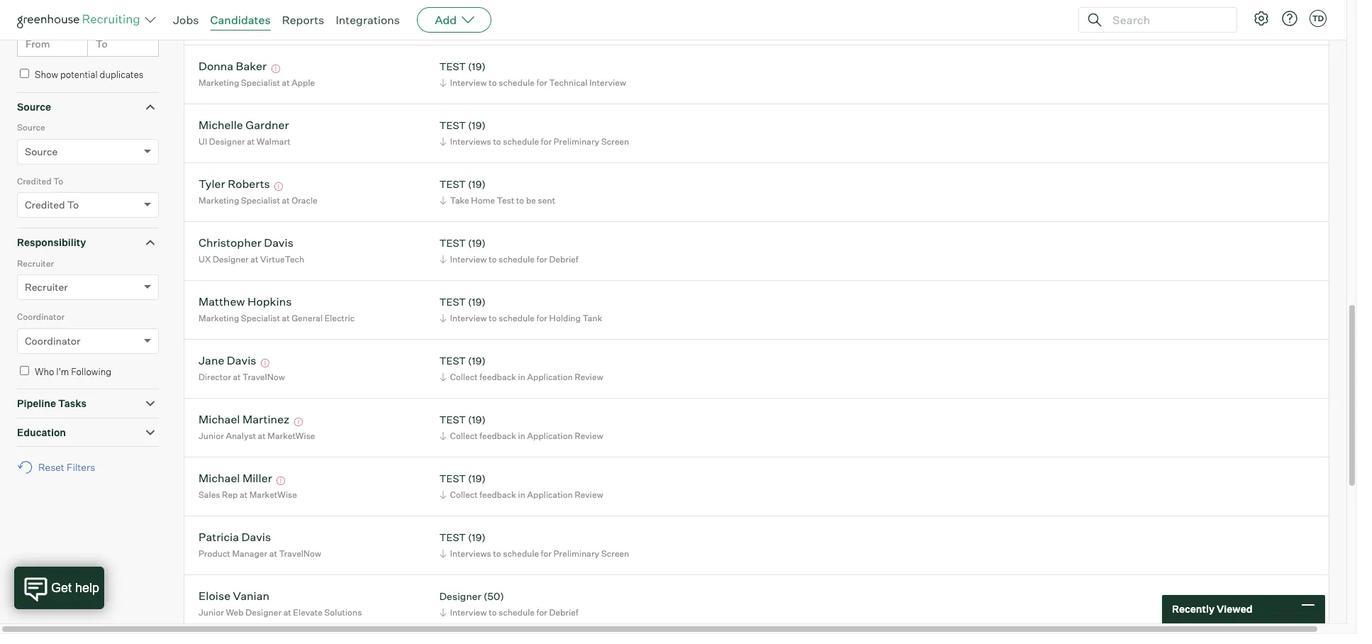 Task type: vqa. For each thing, say whether or not it's contained in the screenshot.
the Michelle
yes



Task type: locate. For each thing, give the bounding box(es) containing it.
ui inside michelle gardner ui designer at walmart
[[199, 136, 207, 147]]

0 vertical spatial preliminary
[[554, 136, 600, 147]]

interview to schedule for debrief link down (50)
[[438, 606, 582, 619]]

1 vertical spatial interviews to schedule for preliminary screen link
[[438, 547, 633, 560]]

2 test (19) interviews to schedule for preliminary screen from the top
[[440, 532, 630, 559]]

at down the michelle gardner link
[[247, 136, 255, 147]]

who
[[35, 366, 54, 377]]

martinez
[[243, 412, 290, 427]]

test for junior analyst at marketwise
[[440, 414, 466, 426]]

schedule inside test (19) interview to schedule for technical interview
[[499, 77, 535, 88]]

test inside test (19) interview to schedule for debrief
[[440, 237, 466, 249]]

credited up responsibility
[[25, 199, 65, 211]]

2 vertical spatial davis
[[242, 530, 271, 544]]

application for michael martinez
[[528, 431, 573, 441]]

0 vertical spatial ui
[[199, 18, 207, 29]]

1 vertical spatial recruiter
[[25, 281, 68, 293]]

sales rep at marketwise
[[199, 489, 297, 500]]

1 vertical spatial to
[[53, 176, 63, 186]]

0 vertical spatial screen
[[602, 136, 630, 147]]

hopkins
[[248, 295, 292, 309]]

1 vertical spatial collect
[[450, 431, 478, 441]]

test (19) interview to schedule for debrief
[[440, 237, 579, 265]]

at right manager on the bottom of page
[[269, 548, 277, 559]]

interviews inside 'test (19) interviews to schedule for onsite'
[[450, 18, 492, 29]]

ui down michelle at top
[[199, 136, 207, 147]]

test
[[440, 2, 466, 14], [440, 61, 466, 73], [440, 119, 466, 132], [440, 178, 466, 190], [440, 237, 466, 249], [440, 296, 466, 308], [440, 355, 466, 367], [440, 414, 466, 426], [440, 473, 466, 485], [440, 532, 466, 544]]

ui down adriana
[[199, 18, 207, 29]]

at down clark
[[247, 18, 255, 29]]

credited down source element
[[17, 176, 51, 186]]

michael martinez
[[199, 412, 290, 427]]

source down show
[[17, 101, 51, 113]]

interview to schedule for debrief link for vanian
[[438, 606, 582, 619]]

8 test from the top
[[440, 414, 466, 426]]

designer down christopher
[[213, 254, 249, 265]]

test inside test (19) interview to schedule for technical interview
[[440, 61, 466, 73]]

3 interviews from the top
[[450, 548, 492, 559]]

2 interviews from the top
[[450, 136, 492, 147]]

for inside test (19) interview to schedule for debrief
[[537, 254, 548, 265]]

for inside test (19) interview to schedule for holding tank
[[537, 313, 548, 323]]

to inside 'test (19) interviews to schedule for onsite'
[[493, 18, 502, 29]]

8 (19) from the top
[[468, 414, 486, 426]]

to down greenhouse recruiting image
[[96, 38, 108, 50]]

3 marketing from the top
[[199, 313, 239, 323]]

1 vertical spatial collect feedback in application review link
[[438, 429, 607, 443]]

interviews to schedule for preliminary screen link up the designer (50) interview to schedule for debrief
[[438, 547, 633, 560]]

(19) for marketing specialist at general electric
[[468, 296, 486, 308]]

2 vertical spatial marketing
[[199, 313, 239, 323]]

3 test from the top
[[440, 119, 466, 132]]

1 vertical spatial ui
[[199, 136, 207, 147]]

interview inside the designer (50) interview to schedule for debrief
[[450, 607, 487, 618]]

tank
[[583, 313, 603, 323]]

to inside test (19) interview to schedule for holding tank
[[489, 313, 497, 323]]

adobe
[[257, 18, 283, 29]]

2 vertical spatial feedback
[[480, 489, 517, 500]]

2 screen from the top
[[602, 548, 630, 559]]

marketing down matthew
[[199, 313, 239, 323]]

1 vertical spatial preliminary
[[554, 548, 600, 559]]

debrief inside test (19) interview to schedule for debrief
[[550, 254, 579, 265]]

collect feedback in application review link for jane davis
[[438, 370, 607, 384]]

test (19) collect feedback in application review for michael miller
[[440, 473, 604, 500]]

1 (19) from the top
[[468, 2, 486, 14]]

screen for patricia davis
[[602, 548, 630, 559]]

2 application from the top
[[528, 431, 573, 441]]

test inside test (19) interview to schedule for holding tank
[[440, 296, 466, 308]]

schedule for ux designer at virtuetech
[[499, 254, 535, 265]]

to inside test (19) interview to schedule for debrief
[[489, 254, 497, 265]]

preliminary
[[554, 136, 600, 147], [554, 548, 600, 559]]

0 horizontal spatial to
[[53, 176, 63, 186]]

responsibility
[[17, 236, 86, 248]]

(19) for junior analyst at marketwise
[[468, 414, 486, 426]]

2 vertical spatial collect feedback in application review link
[[438, 488, 607, 502]]

schedule inside 'test (19) interviews to schedule for onsite'
[[503, 18, 539, 29]]

ux
[[199, 254, 211, 265]]

travelnow right manager on the bottom of page
[[279, 548, 322, 559]]

davis up manager on the bottom of page
[[242, 530, 271, 544]]

at left general
[[282, 313, 290, 323]]

specialist
[[241, 77, 280, 88], [241, 195, 280, 206], [241, 313, 280, 323]]

7 (19) from the top
[[468, 355, 486, 367]]

to
[[493, 18, 502, 29], [489, 77, 497, 88], [493, 136, 502, 147], [516, 195, 525, 206], [489, 254, 497, 265], [489, 313, 497, 323], [493, 548, 502, 559], [489, 607, 497, 618]]

Who I'm Following checkbox
[[20, 366, 29, 375]]

0 vertical spatial collect
[[450, 372, 478, 382]]

0 vertical spatial interviews
[[450, 18, 492, 29]]

davis up virtuetech
[[264, 236, 294, 250]]

3 in from the top
[[518, 489, 526, 500]]

schedule left the technical in the left of the page
[[499, 77, 535, 88]]

1 feedback from the top
[[480, 372, 517, 382]]

for for marketing specialist at apple
[[537, 77, 548, 88]]

specialist down hopkins at the top
[[241, 313, 280, 323]]

interview to schedule for debrief link
[[438, 253, 582, 266], [438, 606, 582, 619]]

0 vertical spatial credited to
[[17, 176, 63, 186]]

10 test from the top
[[440, 532, 466, 544]]

reports
[[282, 13, 325, 27]]

interview for test (19) interview to schedule for debrief
[[450, 254, 487, 265]]

(19) inside test (19) interview to schedule for holding tank
[[468, 296, 486, 308]]

debrief for (19)
[[550, 254, 579, 265]]

1 screen from the top
[[602, 136, 630, 147]]

to right add popup button
[[493, 18, 502, 29]]

to up responsibility
[[67, 199, 79, 211]]

jane davis
[[199, 354, 257, 368]]

davis inside patricia davis product manager at travelnow
[[242, 530, 271, 544]]

debrief for (50)
[[550, 607, 579, 618]]

10 (19) from the top
[[468, 532, 486, 544]]

1 in from the top
[[518, 372, 526, 382]]

2 review from the top
[[575, 431, 604, 441]]

1 vertical spatial interview to schedule for debrief link
[[438, 606, 582, 619]]

test for ui designer at adobe
[[440, 2, 466, 14]]

electric
[[325, 313, 355, 323]]

collect feedback in application review link for michael miller
[[438, 488, 607, 502]]

schedule for product manager at travelnow
[[503, 548, 539, 559]]

1 vertical spatial interviews
[[450, 136, 492, 147]]

at left elevate
[[284, 607, 291, 618]]

schedule for marketing specialist at apple
[[499, 77, 535, 88]]

feedback
[[480, 372, 517, 382], [480, 431, 517, 441], [480, 489, 517, 500]]

director at travelnow
[[199, 372, 285, 382]]

from
[[26, 38, 50, 50]]

at inside "matthew hopkins marketing specialist at general electric"
[[282, 313, 290, 323]]

travelnow
[[243, 372, 285, 382], [279, 548, 322, 559]]

marketwise down michael miller has been in application review for more than 5 days icon in the left of the page
[[250, 489, 297, 500]]

interview to schedule for debrief link up test (19) interview to schedule for holding tank
[[438, 253, 582, 266]]

for for marketing specialist at general electric
[[537, 313, 548, 323]]

test for marketing specialist at general electric
[[440, 296, 466, 308]]

credited to up responsibility
[[25, 199, 79, 211]]

2 preliminary from the top
[[554, 548, 600, 559]]

3 collect from the top
[[450, 489, 478, 500]]

collect for michael miller
[[450, 489, 478, 500]]

ui
[[199, 18, 207, 29], [199, 136, 207, 147]]

to
[[96, 38, 108, 50], [53, 176, 63, 186], [67, 199, 79, 211]]

marketing down tyler on the top left of page
[[199, 195, 239, 206]]

to left be
[[516, 195, 525, 206]]

1 vertical spatial travelnow
[[279, 548, 322, 559]]

jane davis link
[[199, 354, 257, 370]]

take home test to be sent link
[[438, 194, 559, 207]]

2 marketing from the top
[[199, 195, 239, 206]]

for inside test (19) interview to schedule for technical interview
[[537, 77, 548, 88]]

6 (19) from the top
[[468, 296, 486, 308]]

1 collect from the top
[[450, 372, 478, 382]]

0 vertical spatial interview to schedule for debrief link
[[438, 253, 582, 266]]

2 collect feedback in application review link from the top
[[438, 429, 607, 443]]

schedule inside test (19) interview to schedule for debrief
[[499, 254, 535, 265]]

tasks
[[58, 397, 87, 410]]

marketing
[[199, 77, 239, 88], [199, 195, 239, 206], [199, 313, 239, 323]]

6 test from the top
[[440, 296, 466, 308]]

at down christopher davis link
[[251, 254, 259, 265]]

(19) for ux designer at virtuetech
[[468, 237, 486, 249]]

davis for patricia
[[242, 530, 271, 544]]

1 junior from the top
[[199, 431, 224, 441]]

2 interview to schedule for debrief link from the top
[[438, 606, 582, 619]]

source up credited to element
[[25, 145, 58, 157]]

1 vertical spatial specialist
[[241, 195, 280, 206]]

who i'm following
[[35, 366, 111, 377]]

2 specialist from the top
[[241, 195, 280, 206]]

5 test from the top
[[440, 237, 466, 249]]

0 vertical spatial test (19) collect feedback in application review
[[440, 355, 604, 382]]

junior left analyst
[[199, 431, 224, 441]]

test (19) interviews to schedule for preliminary screen down interview to schedule for technical interview link
[[440, 119, 630, 147]]

1 vertical spatial source
[[17, 122, 45, 133]]

specialist down roberts
[[241, 195, 280, 206]]

1 vertical spatial marketing
[[199, 195, 239, 206]]

0 vertical spatial travelnow
[[243, 372, 285, 382]]

application
[[528, 372, 573, 382], [528, 431, 573, 441], [528, 489, 573, 500]]

5 (19) from the top
[[468, 237, 486, 249]]

specialist for tyler roberts
[[241, 195, 280, 206]]

to inside test (19) interview to schedule for technical interview
[[489, 77, 497, 88]]

at inside christopher davis ux designer at virtuetech
[[251, 254, 259, 265]]

patricia davis link
[[199, 530, 271, 547]]

1 test (19) interviews to schedule for preliminary screen from the top
[[440, 119, 630, 147]]

2 feedback from the top
[[480, 431, 517, 441]]

2 in from the top
[[518, 431, 526, 441]]

1 application from the top
[[528, 372, 573, 382]]

schedule left onsite
[[503, 18, 539, 29]]

2 debrief from the top
[[550, 607, 579, 618]]

(19) inside 'test (19) take home test to be sent'
[[468, 178, 486, 190]]

2 junior from the top
[[199, 607, 224, 618]]

interviews to schedule for preliminary screen link down interview to schedule for technical interview link
[[438, 135, 633, 148]]

designer left (50)
[[440, 591, 482, 603]]

1 interviews from the top
[[450, 18, 492, 29]]

designer inside the designer (50) interview to schedule for debrief
[[440, 591, 482, 603]]

3 specialist from the top
[[241, 313, 280, 323]]

1 vertical spatial davis
[[227, 354, 257, 368]]

interview to schedule for holding tank link
[[438, 311, 606, 325]]

pipeline
[[17, 397, 56, 410]]

0 vertical spatial source
[[17, 101, 51, 113]]

0 vertical spatial coordinator
[[17, 312, 65, 322]]

gardner
[[246, 118, 289, 132]]

coordinator element
[[17, 310, 159, 364]]

oracle
[[292, 195, 318, 206]]

to inside the designer (50) interview to schedule for debrief
[[489, 607, 497, 618]]

(19) inside 'test (19) interviews to schedule for onsite'
[[468, 2, 486, 14]]

(19)
[[468, 2, 486, 14], [468, 61, 486, 73], [468, 119, 486, 132], [468, 178, 486, 190], [468, 237, 486, 249], [468, 296, 486, 308], [468, 355, 486, 367], [468, 414, 486, 426], [468, 473, 486, 485], [468, 532, 486, 544]]

3 test (19) collect feedback in application review from the top
[[440, 473, 604, 500]]

credited to down source element
[[17, 176, 63, 186]]

0 vertical spatial recruiter
[[17, 258, 54, 269]]

1 vertical spatial credited
[[25, 199, 65, 211]]

1 vertical spatial debrief
[[550, 607, 579, 618]]

interviews for patricia davis
[[450, 548, 492, 559]]

1 marketing from the top
[[199, 77, 239, 88]]

application for jane davis
[[528, 372, 573, 382]]

2 test from the top
[[440, 61, 466, 73]]

to up (50)
[[493, 548, 502, 559]]

for inside 'test (19) interviews to schedule for onsite'
[[541, 18, 552, 29]]

2 interviews to schedule for preliminary screen link from the top
[[438, 547, 633, 560]]

schedule for ui designer at adobe
[[503, 18, 539, 29]]

to for ux designer at virtuetech
[[489, 254, 497, 265]]

0 vertical spatial test (19) interviews to schedule for preliminary screen
[[440, 119, 630, 147]]

1 interview to schedule for debrief link from the top
[[438, 253, 582, 266]]

test (19) interview to schedule for technical interview
[[440, 61, 627, 88]]

credited to element
[[17, 174, 159, 228]]

0 vertical spatial debrief
[[550, 254, 579, 265]]

donna baker link
[[199, 59, 267, 75]]

3 application from the top
[[528, 489, 573, 500]]

junior down eloise
[[199, 607, 224, 618]]

(19) inside test (19) interview to schedule for debrief
[[468, 237, 486, 249]]

3 review from the top
[[575, 489, 604, 500]]

interviews to schedule for preliminary screen link for gardner
[[438, 135, 633, 148]]

4 test from the top
[[440, 178, 466, 190]]

matthew hopkins link
[[199, 295, 292, 311]]

0 vertical spatial marketing
[[199, 77, 239, 88]]

to down (50)
[[489, 607, 497, 618]]

apple
[[292, 77, 315, 88]]

specialist down baker at the top left
[[241, 77, 280, 88]]

specialist inside "matthew hopkins marketing specialist at general electric"
[[241, 313, 280, 323]]

collect for michael martinez
[[450, 431, 478, 441]]

recently viewed
[[1173, 603, 1253, 615]]

1 vertical spatial junior
[[199, 607, 224, 618]]

0 vertical spatial in
[[518, 372, 526, 382]]

eloise vanian link
[[199, 589, 270, 605]]

1 vertical spatial screen
[[602, 548, 630, 559]]

ui designer at adobe
[[199, 18, 283, 29]]

adriana clark link
[[199, 0, 271, 17]]

0 vertical spatial marketwise
[[268, 431, 315, 441]]

3 feedback from the top
[[480, 489, 517, 500]]

2 vertical spatial review
[[575, 489, 604, 500]]

(19) for director at travelnow
[[468, 355, 486, 367]]

debrief inside the designer (50) interview to schedule for debrief
[[550, 607, 579, 618]]

3 (19) from the top
[[468, 119, 486, 132]]

marketing specialist at oracle
[[199, 195, 318, 206]]

eloise
[[199, 589, 231, 603]]

1 vertical spatial marketwise
[[250, 489, 297, 500]]

schedule up 'test (19) take home test to be sent'
[[503, 136, 539, 147]]

3 collect feedback in application review link from the top
[[438, 488, 607, 502]]

in
[[518, 372, 526, 382], [518, 431, 526, 441], [518, 489, 526, 500]]

1 vertical spatial feedback
[[480, 431, 517, 441]]

source down the "show potential duplicates" checkbox
[[17, 122, 45, 133]]

test inside 'test (19) interviews to schedule for onsite'
[[440, 2, 466, 14]]

designer down adriana clark link
[[209, 18, 245, 29]]

2 michael from the top
[[199, 471, 240, 486]]

marketwise for martinez
[[268, 431, 315, 441]]

davis for jane
[[227, 354, 257, 368]]

to down interviews to schedule for onsite link
[[489, 77, 497, 88]]

0 vertical spatial specialist
[[241, 77, 280, 88]]

michael up sales
[[199, 471, 240, 486]]

michael miller
[[199, 471, 272, 486]]

1 vertical spatial test (19) interviews to schedule for preliminary screen
[[440, 532, 630, 559]]

1 vertical spatial review
[[575, 431, 604, 441]]

travelnow down jane davis has been in application review for more than 5 days image
[[243, 372, 285, 382]]

michael up analyst
[[199, 412, 240, 427]]

marketwise down michael martinez has been in application review for more than 5 days icon
[[268, 431, 315, 441]]

0 vertical spatial feedback
[[480, 372, 517, 382]]

hired on
[[17, 15, 52, 25]]

0 vertical spatial review
[[575, 372, 604, 382]]

credited
[[17, 176, 51, 186], [25, 199, 65, 211]]

test (19) interviews to schedule for preliminary screen
[[440, 119, 630, 147], [440, 532, 630, 559]]

designer inside michelle gardner ui designer at walmart
[[209, 136, 245, 147]]

at
[[247, 18, 255, 29], [282, 77, 290, 88], [247, 136, 255, 147], [282, 195, 290, 206], [251, 254, 259, 265], [282, 313, 290, 323], [233, 372, 241, 382], [258, 431, 266, 441], [240, 489, 248, 500], [269, 548, 277, 559], [284, 607, 291, 618]]

to for ui designer at adobe
[[493, 18, 502, 29]]

donna baker has been in technical interview for more than 14 days image
[[269, 65, 282, 73]]

interview inside test (19) interview to schedule for debrief
[[450, 254, 487, 265]]

0 vertical spatial junior
[[199, 431, 224, 441]]

integrations link
[[336, 13, 400, 27]]

to down source element
[[53, 176, 63, 186]]

2 ui from the top
[[199, 136, 207, 147]]

feedback for martinez
[[480, 431, 517, 441]]

marketwise for miller
[[250, 489, 297, 500]]

schedule up (50)
[[503, 548, 539, 559]]

schedule down (50)
[[499, 607, 535, 618]]

2 vertical spatial test (19) collect feedback in application review
[[440, 473, 604, 500]]

marketing down donna
[[199, 77, 239, 88]]

1 vertical spatial michael
[[199, 471, 240, 486]]

reset filters
[[38, 461, 95, 473]]

interviews to schedule for preliminary screen link for davis
[[438, 547, 633, 560]]

2 vertical spatial collect
[[450, 489, 478, 500]]

schedule inside test (19) interview to schedule for holding tank
[[499, 313, 535, 323]]

1 test (19) collect feedback in application review from the top
[[440, 355, 604, 382]]

test for ux designer at virtuetech
[[440, 237, 466, 249]]

2 vertical spatial application
[[528, 489, 573, 500]]

interviews
[[450, 18, 492, 29], [450, 136, 492, 147], [450, 548, 492, 559]]

test inside 'test (19) take home test to be sent'
[[440, 178, 466, 190]]

2 test (19) collect feedback in application review from the top
[[440, 414, 604, 441]]

9 test from the top
[[440, 473, 466, 485]]

test (19) interviews to schedule for preliminary screen for davis
[[440, 532, 630, 559]]

(19) inside test (19) interview to schedule for technical interview
[[468, 61, 486, 73]]

collect for jane davis
[[450, 372, 478, 382]]

michael miller has been in application review for more than 5 days image
[[275, 477, 288, 486]]

to down test (19) interview to schedule for debrief
[[489, 313, 497, 323]]

designer down michelle at top
[[209, 136, 245, 147]]

1 vertical spatial in
[[518, 431, 526, 441]]

1 review from the top
[[575, 372, 604, 382]]

designer down 'vanian'
[[246, 607, 282, 618]]

9 (19) from the top
[[468, 473, 486, 485]]

clark
[[243, 0, 271, 14]]

1 vertical spatial application
[[528, 431, 573, 441]]

(19) for marketing specialist at oracle
[[468, 178, 486, 190]]

source for source element
[[17, 101, 51, 113]]

debrief
[[550, 254, 579, 265], [550, 607, 579, 618]]

matthew hopkins marketing specialist at general electric
[[199, 295, 355, 323]]

at right rep at the left bottom
[[240, 489, 248, 500]]

interviews to schedule for preliminary screen link
[[438, 135, 633, 148], [438, 547, 633, 560]]

schedule
[[503, 18, 539, 29], [499, 77, 535, 88], [503, 136, 539, 147], [499, 254, 535, 265], [499, 313, 535, 323], [503, 548, 539, 559], [499, 607, 535, 618]]

eloise vanian junior web designer at elevate solutions
[[199, 589, 362, 618]]

0 vertical spatial application
[[528, 372, 573, 382]]

0 vertical spatial to
[[96, 38, 108, 50]]

in for michael martinez
[[518, 431, 526, 441]]

davis inside christopher davis ux designer at virtuetech
[[264, 236, 294, 250]]

roberts
[[228, 177, 270, 191]]

1 preliminary from the top
[[554, 136, 600, 147]]

interviews for michelle gardner
[[450, 136, 492, 147]]

td button
[[1308, 7, 1330, 30]]

0 vertical spatial michael
[[199, 412, 240, 427]]

for
[[541, 18, 552, 29], [537, 77, 548, 88], [541, 136, 552, 147], [537, 254, 548, 265], [537, 313, 548, 323], [541, 548, 552, 559], [537, 607, 548, 618]]

designer (50) interview to schedule for debrief
[[440, 591, 579, 618]]

schedule left holding
[[499, 313, 535, 323]]

1 interviews to schedule for preliminary screen link from the top
[[438, 135, 633, 148]]

to up 'test (19) take home test to be sent'
[[493, 136, 502, 147]]

1 collect feedback in application review link from the top
[[438, 370, 607, 384]]

schedule up test (19) interview to schedule for holding tank
[[499, 254, 535, 265]]

2 collect from the top
[[450, 431, 478, 441]]

michael
[[199, 412, 240, 427], [199, 471, 240, 486]]

2 vertical spatial interviews
[[450, 548, 492, 559]]

1 michael from the top
[[199, 412, 240, 427]]

interview inside test (19) interview to schedule for holding tank
[[450, 313, 487, 323]]

reports link
[[282, 13, 325, 27]]

4 (19) from the top
[[468, 178, 486, 190]]

0 vertical spatial davis
[[264, 236, 294, 250]]

review
[[575, 372, 604, 382], [575, 431, 604, 441], [575, 489, 604, 500]]

1 vertical spatial coordinator
[[25, 335, 80, 347]]

1 test from the top
[[440, 2, 466, 14]]

davis up director at travelnow
[[227, 354, 257, 368]]

test for ui designer at walmart
[[440, 119, 466, 132]]

test (19) interview to schedule for holding tank
[[440, 296, 603, 323]]

0 vertical spatial collect feedback in application review link
[[438, 370, 607, 384]]

add button
[[417, 7, 492, 33]]

(19) for product manager at travelnow
[[468, 532, 486, 544]]

for for ux designer at virtuetech
[[537, 254, 548, 265]]

1 specialist from the top
[[241, 77, 280, 88]]

preliminary for michelle gardner
[[554, 136, 600, 147]]

2 vertical spatial specialist
[[241, 313, 280, 323]]

1 vertical spatial test (19) collect feedback in application review
[[440, 414, 604, 441]]

0 vertical spatial interviews to schedule for preliminary screen link
[[438, 135, 633, 148]]

2 vertical spatial in
[[518, 489, 526, 500]]

to up test (19) interview to schedule for holding tank
[[489, 254, 497, 265]]

test (19) interviews to schedule for preliminary screen up the designer (50) interview to schedule for debrief
[[440, 532, 630, 559]]

2 vertical spatial to
[[67, 199, 79, 211]]

matthew
[[199, 295, 245, 309]]

tyler roberts has been in take home test for more than 7 days image
[[273, 183, 285, 191]]

2 (19) from the top
[[468, 61, 486, 73]]

2 vertical spatial source
[[25, 145, 58, 157]]

1 debrief from the top
[[550, 254, 579, 265]]

7 test from the top
[[440, 355, 466, 367]]



Task type: describe. For each thing, give the bounding box(es) containing it.
i'm
[[56, 366, 69, 377]]

tyler roberts
[[199, 177, 270, 191]]

analyst
[[226, 431, 256, 441]]

test (19) take home test to be sent
[[440, 178, 556, 206]]

tyler roberts link
[[199, 177, 270, 193]]

application for michael miller
[[528, 489, 573, 500]]

for for product manager at travelnow
[[541, 548, 552, 559]]

for for ui designer at adobe
[[541, 18, 552, 29]]

donna
[[199, 59, 234, 73]]

virtuetech
[[260, 254, 305, 265]]

following
[[71, 366, 111, 377]]

candidates
[[210, 13, 271, 27]]

director
[[199, 372, 231, 382]]

at inside the eloise vanian junior web designer at elevate solutions
[[284, 607, 291, 618]]

patricia davis product manager at travelnow
[[199, 530, 322, 559]]

designer inside the eloise vanian junior web designer at elevate solutions
[[246, 607, 282, 618]]

adriana clark has been in onsite for more than 21 days image
[[273, 6, 286, 14]]

travelnow inside patricia davis product manager at travelnow
[[279, 548, 322, 559]]

in for michael miller
[[518, 489, 526, 500]]

test (19) interviews to schedule for preliminary screen for gardner
[[440, 119, 630, 147]]

source element
[[17, 121, 159, 174]]

onsite
[[554, 18, 580, 29]]

christopher davis link
[[199, 236, 294, 252]]

to for ui designer at walmart
[[493, 136, 502, 147]]

marketing for tyler
[[199, 195, 239, 206]]

interview for designer (50) interview to schedule for debrief
[[450, 607, 487, 618]]

adriana
[[199, 0, 240, 14]]

preliminary for patricia davis
[[554, 548, 600, 559]]

review for michael martinez
[[575, 431, 604, 441]]

(19) for marketing specialist at apple
[[468, 61, 486, 73]]

specialist for donna baker
[[241, 77, 280, 88]]

walmart
[[257, 136, 291, 147]]

test (19) collect feedback in application review for jane davis
[[440, 355, 604, 382]]

at down tyler roberts has been in take home test for more than 7 days image
[[282, 195, 290, 206]]

recruiter element
[[17, 257, 159, 310]]

designer inside christopher davis ux designer at virtuetech
[[213, 254, 249, 265]]

interviews to schedule for onsite link
[[438, 17, 583, 30]]

michael for michael martinez
[[199, 412, 240, 427]]

product
[[199, 548, 230, 559]]

duplicates
[[100, 69, 144, 80]]

take
[[450, 195, 470, 206]]

on
[[41, 15, 52, 25]]

miller
[[243, 471, 272, 486]]

michael martinez has been in application review for more than 5 days image
[[292, 418, 305, 427]]

integrations
[[336, 13, 400, 27]]

christopher davis ux designer at virtuetech
[[199, 236, 305, 265]]

1 ui from the top
[[199, 18, 207, 29]]

christopher
[[199, 236, 262, 250]]

interview to schedule for technical interview link
[[438, 76, 630, 89]]

davis for christopher
[[264, 236, 294, 250]]

to for product manager at travelnow
[[493, 548, 502, 559]]

to inside 'test (19) take home test to be sent'
[[516, 195, 525, 206]]

show potential duplicates
[[35, 69, 144, 80]]

filters
[[67, 461, 95, 473]]

marketing specialist at apple
[[199, 77, 315, 88]]

pipeline tasks
[[17, 397, 87, 410]]

in for jane davis
[[518, 372, 526, 382]]

test (19) interviews to schedule for onsite
[[440, 2, 580, 29]]

feedback for davis
[[480, 372, 517, 382]]

1 vertical spatial credited to
[[25, 199, 79, 211]]

test for director at travelnow
[[440, 355, 466, 367]]

rep
[[222, 489, 238, 500]]

home
[[471, 195, 495, 206]]

marketing inside "matthew hopkins marketing specialist at general electric"
[[199, 313, 239, 323]]

source for credited to element
[[17, 122, 45, 133]]

reset
[[38, 461, 64, 473]]

education
[[17, 426, 66, 438]]

review for jane davis
[[575, 372, 604, 382]]

marketing for donna
[[199, 77, 239, 88]]

michael miller link
[[199, 471, 272, 488]]

0 vertical spatial credited
[[17, 176, 51, 186]]

at inside patricia davis product manager at travelnow
[[269, 548, 277, 559]]

general
[[292, 313, 323, 323]]

baker
[[236, 59, 267, 73]]

technical
[[550, 77, 588, 88]]

(50)
[[484, 591, 504, 603]]

michael martinez link
[[199, 412, 290, 429]]

2 horizontal spatial to
[[96, 38, 108, 50]]

(19) for sales rep at marketwise
[[468, 473, 486, 485]]

for inside the designer (50) interview to schedule for debrief
[[537, 607, 548, 618]]

junior inside the eloise vanian junior web designer at elevate solutions
[[199, 607, 224, 618]]

candidates link
[[210, 13, 271, 27]]

tyler
[[199, 177, 225, 191]]

viewed
[[1217, 603, 1253, 615]]

configure image
[[1254, 10, 1271, 27]]

collect feedback in application review link for michael martinez
[[438, 429, 607, 443]]

junior analyst at marketwise
[[199, 431, 315, 441]]

interview to schedule for debrief link for davis
[[438, 253, 582, 266]]

holding
[[550, 313, 581, 323]]

adriana clark
[[199, 0, 271, 14]]

screen for michelle gardner
[[602, 136, 630, 147]]

interview for test (19) interview to schedule for technical interview
[[450, 77, 487, 88]]

michelle gardner ui designer at walmart
[[199, 118, 291, 147]]

donna baker
[[199, 59, 267, 73]]

vanian
[[233, 589, 270, 603]]

solutions
[[325, 607, 362, 618]]

test for sales rep at marketwise
[[440, 473, 466, 485]]

jane
[[199, 354, 224, 368]]

to for marketing specialist at general electric
[[489, 313, 497, 323]]

schedule for marketing specialist at general electric
[[499, 313, 535, 323]]

reset filters button
[[17, 454, 102, 480]]

review for michael miller
[[575, 489, 604, 500]]

at down jane davis link in the bottom left of the page
[[233, 372, 241, 382]]

be
[[526, 195, 536, 206]]

td
[[1313, 13, 1325, 23]]

test for product manager at travelnow
[[440, 532, 466, 544]]

(19) for ui designer at adobe
[[468, 2, 486, 14]]

recently
[[1173, 603, 1215, 615]]

at down donna baker has been in technical interview for more than 14 days icon
[[282, 77, 290, 88]]

jane davis has been in application review for more than 5 days image
[[259, 359, 272, 368]]

test for marketing specialist at apple
[[440, 61, 466, 73]]

interview for test (19) interview to schedule for holding tank
[[450, 313, 487, 323]]

michelle
[[199, 118, 243, 132]]

1 horizontal spatial to
[[67, 199, 79, 211]]

schedule inside the designer (50) interview to schedule for debrief
[[499, 607, 535, 618]]

sales
[[199, 489, 220, 500]]

test for marketing specialist at oracle
[[440, 178, 466, 190]]

greenhouse recruiting image
[[17, 11, 145, 28]]

web
[[226, 607, 244, 618]]

jobs link
[[173, 13, 199, 27]]

at down martinez
[[258, 431, 266, 441]]

feedback for miller
[[480, 489, 517, 500]]

(19) for ui designer at walmart
[[468, 119, 486, 132]]

for for ui designer at walmart
[[541, 136, 552, 147]]

hired
[[17, 15, 39, 25]]

michael for michael miller
[[199, 471, 240, 486]]

Search text field
[[1110, 10, 1225, 30]]

td button
[[1310, 10, 1327, 27]]

Show potential duplicates checkbox
[[20, 69, 29, 78]]

add
[[435, 13, 457, 27]]

michelle gardner link
[[199, 118, 289, 134]]

to for marketing specialist at apple
[[489, 77, 497, 88]]

schedule for ui designer at walmart
[[503, 136, 539, 147]]

potential
[[60, 69, 98, 80]]

at inside michelle gardner ui designer at walmart
[[247, 136, 255, 147]]

test (19) collect feedback in application review for michael martinez
[[440, 414, 604, 441]]



